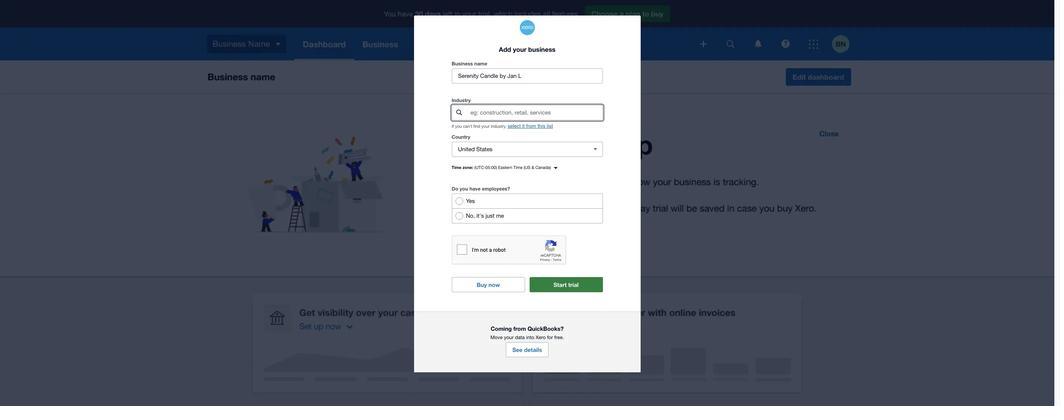 Task type: locate. For each thing, give the bounding box(es) containing it.
zone:
[[463, 165, 474, 170]]

add your business
[[499, 45, 556, 53]]

this
[[538, 123, 546, 129]]

free.
[[555, 335, 564, 340]]

select
[[508, 123, 521, 129]]

your inside "if you can't find your industry, select it from this list"
[[482, 124, 490, 128]]

from inside coming from quickbooks? move your data into xero for free.
[[514, 325, 526, 332]]

do you have employees?
[[452, 186, 510, 192]]

for
[[547, 335, 553, 340]]

have
[[470, 186, 481, 192]]

you
[[455, 124, 462, 128], [460, 186, 468, 192]]

can't
[[463, 124, 473, 128]]

if you can't find your industry, select it from this list
[[452, 123, 553, 129]]

list
[[547, 123, 553, 129]]

yes
[[466, 198, 475, 204]]

do you have employees? group
[[452, 194, 603, 223]]

buy
[[477, 281, 487, 288]]

your right find on the top left of page
[[482, 124, 490, 128]]

time left (us
[[514, 165, 523, 170]]

1 vertical spatial you
[[460, 186, 468, 192]]

1 horizontal spatial time
[[514, 165, 523, 170]]

0 vertical spatial you
[[455, 124, 462, 128]]

Country field
[[452, 142, 585, 156]]

from
[[526, 123, 537, 129], [514, 325, 526, 332]]

2 vertical spatial your
[[504, 335, 514, 340]]

start
[[554, 281, 567, 288]]

coming
[[491, 325, 512, 332]]

your for quickbooks?
[[504, 335, 514, 340]]

you inside "if you can't find your industry, select it from this list"
[[455, 124, 462, 128]]

no,
[[466, 212, 475, 219]]

see
[[513, 346, 523, 353]]

your inside coming from quickbooks? move your data into xero for free.
[[504, 335, 514, 340]]

it
[[523, 123, 525, 129]]

search icon image
[[457, 110, 462, 115]]

from right 'it'
[[526, 123, 537, 129]]

your right the add
[[513, 45, 527, 53]]

1 vertical spatial your
[[482, 124, 490, 128]]

from up data
[[514, 325, 526, 332]]

Industry field
[[470, 105, 603, 120]]

you right the 'do'
[[460, 186, 468, 192]]

your left data
[[504, 335, 514, 340]]

time
[[452, 165, 462, 170], [514, 165, 523, 170]]

time inside time zone: (utc-05:00) eastern time (us & canada)
[[514, 165, 523, 170]]

move
[[491, 335, 503, 340]]

you right "if"
[[455, 124, 462, 128]]

business name
[[452, 60, 488, 66]]

quickbooks?
[[528, 325, 564, 332]]

buy now button
[[452, 277, 525, 292]]

canada)
[[536, 165, 551, 170]]

1 vertical spatial from
[[514, 325, 526, 332]]

time left zone:
[[452, 165, 462, 170]]

xero image
[[520, 20, 535, 35]]

you for have
[[460, 186, 468, 192]]

no, it's just me
[[466, 212, 504, 219]]

your
[[513, 45, 527, 53], [482, 124, 490, 128], [504, 335, 514, 340]]

&
[[532, 165, 535, 170]]



Task type: describe. For each thing, give the bounding box(es) containing it.
into
[[527, 335, 535, 340]]

if
[[452, 124, 454, 128]]

employees?
[[482, 186, 510, 192]]

you for can't
[[455, 124, 462, 128]]

industry,
[[491, 124, 507, 128]]

0 vertical spatial your
[[513, 45, 527, 53]]

(utc-
[[475, 165, 486, 170]]

buy now
[[477, 281, 500, 288]]

just
[[486, 212, 495, 219]]

0 horizontal spatial time
[[452, 165, 462, 170]]

business
[[529, 45, 556, 53]]

trial
[[569, 281, 579, 288]]

details
[[525, 346, 542, 353]]

0 vertical spatial from
[[526, 123, 537, 129]]

country
[[452, 134, 471, 140]]

now
[[489, 281, 500, 288]]

(us
[[524, 165, 531, 170]]

see details
[[513, 346, 542, 353]]

Business name field
[[452, 69, 603, 83]]

business
[[452, 60, 473, 66]]

select it from this list button
[[508, 123, 553, 129]]

me
[[497, 212, 504, 219]]

start trial button
[[530, 277, 603, 292]]

coming from quickbooks? move your data into xero for free.
[[491, 325, 564, 340]]

see details button
[[506, 342, 549, 357]]

eastern
[[499, 165, 513, 170]]

do
[[452, 186, 459, 192]]

time zone: (utc-05:00) eastern time (us & canada)
[[452, 165, 551, 170]]

industry
[[452, 97, 471, 103]]

05:00)
[[486, 165, 497, 170]]

add
[[499, 45, 512, 53]]

xero
[[536, 335, 546, 340]]

your for can't
[[482, 124, 490, 128]]

start trial
[[554, 281, 579, 288]]

clear image
[[588, 142, 603, 157]]

find
[[474, 124, 481, 128]]

data
[[515, 335, 525, 340]]

name
[[475, 60, 488, 66]]

it's
[[477, 212, 484, 219]]



Task type: vqa. For each thing, say whether or not it's contained in the screenshot.
Time to the left
yes



